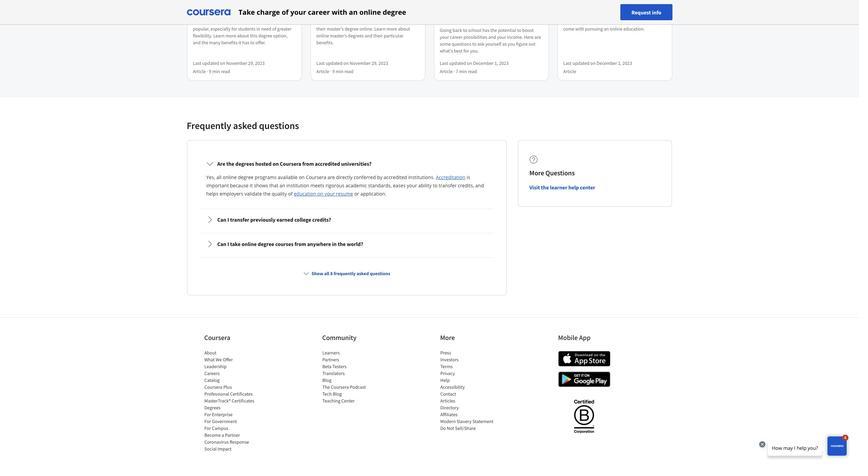 Task type: describe. For each thing, give the bounding box(es) containing it.
about link
[[204, 350, 217, 356]]

read for master's
[[345, 68, 354, 74]]

institution
[[287, 182, 310, 189]]

online inside dropdown button
[[242, 241, 257, 248]]

2023 for a guide to online bachelor's degrees
[[255, 60, 265, 66]]

updated for a guide to online bachelor's degrees
[[202, 60, 219, 66]]

the inside online bachelor degrees have become increasingly popular, especially for students in need of greater flexibility. learn more about this degree option, and the many benefits it has to offer.
[[202, 39, 208, 46]]

you.
[[471, 48, 479, 54]]

as
[[503, 41, 507, 47]]

degrees for for
[[226, 19, 242, 25]]

about inside the find out more about the specific benefits that come with pursuing an online education.
[[593, 19, 605, 25]]

it inside online bachelor degrees have become increasingly popular, especially for students in need of greater flexibility. learn more about this degree option, and the many benefits it has to offer.
[[239, 39, 242, 46]]

the inside is important because it shows that an institution meets rigorous academic standards, eases your ability to transfer credits, and helps employers validate the quality of
[[263, 191, 271, 197]]

0 horizontal spatial questions
[[259, 119, 299, 132]]

what we offer link
[[204, 357, 233, 363]]

questions
[[546, 169, 575, 177]]

modern
[[441, 418, 456, 425]]

coursera image
[[187, 7, 231, 18]]

number
[[338, 19, 353, 25]]

last for a guide to online master's degrees
[[317, 60, 325, 66]]

online up bachelor
[[218, 5, 233, 12]]

has inside going back to school has the potential to boost your career possibilities and your income. here are some questions to ask yourself as you figure out what's best for you.
[[483, 27, 490, 33]]

contact
[[441, 391, 456, 397]]

statement
[[473, 418, 494, 425]]

is important because it shows that an institution meets rigorous academic standards, eases your ability to transfer credits, and helps employers validate the quality of
[[206, 174, 484, 197]]

frequently
[[334, 271, 356, 277]]

leadership link
[[204, 364, 227, 370]]

an for is important because it shows that an institution meets rigorous academic standards, eases your ability to transfer credits, and helps employers validate the quality of
[[280, 182, 286, 189]]

accredited inside dropdown button
[[315, 160, 340, 167]]

and inside going back to school has the potential to boost your career possibilities and your income. here are some questions to ask yourself as you figure out what's best for you.
[[489, 34, 497, 40]]

bachelor
[[207, 19, 225, 25]]

to up the income.
[[518, 27, 522, 33]]

your down rigorous
[[325, 191, 335, 197]]

growing
[[320, 19, 337, 25]]

programs
[[255, 174, 277, 181]]

help
[[441, 377, 450, 383]]

· for a guide to online bachelor's degrees
[[207, 68, 208, 74]]

9 for a guide to online bachelor's degrees
[[209, 68, 212, 74]]

a guide to online master's degrees link
[[317, 5, 420, 13]]

are the degrees hosted on coursera from accredited universities?
[[217, 160, 372, 167]]

more inside a growing number of students are opting to earn their master's degree online. learn more about online master's degrees and their particular benefits.
[[387, 26, 398, 32]]

the coursera podcast link
[[323, 384, 366, 390]]

for inside going back to school has the potential to boost your career possibilities and your income. here are some questions to ask yourself as you figure out what's best for you.
[[464, 48, 470, 54]]

previously
[[251, 216, 276, 223]]

teaching
[[323, 398, 341, 404]]

to inside a growing number of students are opting to earn their master's degree online. learn more about online master's degrees and their particular benefits.
[[399, 19, 403, 25]]

can for can i transfer previously earned college credits?
[[217, 216, 227, 223]]

december for last updated on december 1, 2023 article · 7 min read
[[474, 60, 494, 66]]

0 horizontal spatial their
[[317, 26, 326, 32]]

to inside online bachelor degrees have become increasingly popular, especially for students in need of greater flexibility. learn more about this degree option, and the many benefits it has to offer.
[[251, 39, 255, 46]]

last updated on november 29, 2023 article · 9 min read for bachelor's
[[193, 60, 265, 74]]

10 surprising benefits of online learning link
[[564, 5, 667, 13]]

popular,
[[193, 26, 210, 32]]

out inside the find out more about the specific benefits that come with pursuing an online education.
[[574, 19, 581, 25]]

questions inside dropdown button
[[370, 271, 391, 277]]

directory
[[441, 405, 459, 411]]

rigorous
[[326, 182, 345, 189]]

learn inside a growing number of students are opting to earn their master's degree online. learn more about online master's degrees and their particular benefits.
[[375, 26, 386, 32]]

offer.
[[256, 39, 266, 46]]

accreditation
[[436, 174, 466, 181]]

important
[[206, 182, 229, 189]]

your inside is important because it shows that an institution meets rigorous academic standards, eases your ability to transfer credits, and helps employers validate the quality of
[[407, 182, 417, 189]]

college
[[295, 216, 312, 223]]

out inside going back to school has the potential to boost your career possibilities and your income. here are some questions to ask yourself as you figure out what's best for you.
[[529, 41, 536, 47]]

from for anywhere
[[295, 241, 306, 248]]

degrees inside about what we offer leadership careers catalog coursera plus professional certificates mastertrack® certificates degrees for enterprise for government for campus become a partner coronavirus response social impact
[[204, 405, 221, 411]]

for campus link
[[204, 425, 228, 432]]

directory link
[[441, 405, 459, 411]]

all for show
[[324, 271, 330, 277]]

learner
[[551, 184, 568, 191]]

0 horizontal spatial blog
[[323, 377, 332, 383]]

logo of certified b corporation image
[[571, 396, 599, 437]]

1 for from the top
[[204, 412, 211, 418]]

on inside dropdown button
[[273, 160, 279, 167]]

frequently
[[187, 119, 232, 132]]

bachelor's
[[234, 5, 259, 12]]

boost
[[523, 27, 534, 33]]

potential
[[499, 27, 517, 33]]

more questions
[[530, 169, 575, 177]]

accessibility link
[[441, 384, 465, 390]]

can i take online degree courses from anywhere in the world? button
[[201, 234, 493, 254]]

not
[[447, 425, 454, 432]]

about inside online bachelor degrees have become increasingly popular, especially for students in need of greater flexibility. learn more about this degree option, and the many benefits it has to offer.
[[237, 33, 249, 39]]

to up number
[[336, 5, 340, 12]]

more for more
[[441, 333, 455, 342]]

center
[[342, 398, 355, 404]]

income.
[[508, 34, 524, 40]]

mastertrack® certificates link
[[204, 398, 254, 404]]

hosted
[[256, 160, 272, 167]]

degrees inside a growing number of students are opting to earn their master's degree online. learn more about online master's degrees and their particular benefits.
[[348, 33, 364, 39]]

learn inside online bachelor degrees have become increasingly popular, especially for students in need of greater flexibility. learn more about this degree option, and the many benefits it has to offer.
[[214, 33, 225, 39]]

education
[[294, 191, 317, 197]]

29, for master's
[[372, 60, 378, 66]]

professional
[[204, 391, 229, 397]]

download on the app store image
[[559, 351, 611, 367]]

asked inside dropdown button
[[357, 271, 369, 277]]

online up online.
[[360, 7, 381, 17]]

guide for a guide to online bachelor's degrees
[[197, 5, 211, 12]]

plus
[[223, 384, 232, 390]]

ability
[[419, 182, 432, 189]]

or
[[355, 191, 360, 197]]

we
[[216, 357, 222, 363]]

degree up because
[[238, 174, 254, 181]]

2023 inside last updated on december 1, 2023 article · 7 min read
[[500, 60, 509, 66]]

careers link
[[204, 370, 220, 377]]

offer
[[223, 357, 233, 363]]

updated for a guide to online master's degrees
[[326, 60, 343, 66]]

29, for bachelor's
[[248, 60, 254, 66]]

list for more
[[441, 349, 499, 432]]

· for a guide to online master's degrees
[[331, 68, 332, 74]]

impact
[[218, 446, 232, 452]]

a growing number of students are opting to earn their master's degree online. learn more about online master's degrees and their particular benefits.
[[317, 19, 413, 46]]

partner
[[225, 432, 240, 438]]

of up the increasingly
[[282, 7, 289, 17]]

benefits inside the find out more about the specific benefits that come with pursuing an online education.
[[630, 19, 646, 25]]

coursera for about what we offer leadership careers catalog coursera plus professional certificates mastertrack® certificates degrees for enterprise for government for campus become a partner coronavirus response social impact
[[204, 384, 222, 390]]

online inside a growing number of students are opting to earn their master's degree online. learn more about online master's degrees and their particular benefits.
[[317, 33, 329, 39]]

tech blog link
[[323, 391, 342, 397]]

coursera for learners partners beta testers translators blog the coursera podcast tech blog teaching center
[[331, 384, 349, 390]]

response
[[230, 439, 249, 445]]

articles
[[441, 398, 456, 404]]

article for 10 surprising benefits of online learning
[[564, 68, 577, 74]]

a for a guide to online master's degrees
[[317, 5, 320, 12]]

online up specific
[[622, 5, 637, 12]]

coursera inside are the degrees hosted on coursera from accredited universities? dropdown button
[[280, 160, 302, 167]]

and inside is important because it shows that an institution meets rigorous academic standards, eases your ability to transfer credits, and helps employers validate the quality of
[[476, 182, 484, 189]]

about what we offer leadership careers catalog coursera plus professional certificates mastertrack® certificates degrees for enterprise for government for campus become a partner coronavirus response social impact
[[204, 350, 254, 452]]

of inside is important because it shows that an institution meets rigorous academic standards, eases your ability to transfer credits, and helps employers validate the quality of
[[288, 191, 293, 197]]

accreditation link
[[436, 174, 466, 181]]

investors link
[[441, 357, 459, 363]]

opting
[[385, 19, 398, 25]]

november for bachelor's
[[226, 60, 247, 66]]

online up because
[[223, 174, 237, 181]]

surprising
[[571, 5, 595, 12]]

1 vertical spatial certificates
[[232, 398, 254, 404]]

eases
[[393, 182, 406, 189]]

blog link
[[323, 377, 332, 383]]

last updated on december 1, 2023 article
[[564, 60, 633, 74]]

world?
[[347, 241, 364, 248]]

0 horizontal spatial with
[[332, 7, 348, 17]]

specific
[[614, 19, 629, 25]]

leadership
[[204, 364, 227, 370]]

degrees for a guide to online master's degrees
[[378, 5, 397, 12]]

a
[[222, 432, 224, 438]]

more for more questions
[[530, 169, 545, 177]]

1 horizontal spatial blog
[[333, 391, 342, 397]]

request info
[[632, 9, 662, 16]]

what
[[204, 357, 215, 363]]

request info button
[[621, 4, 673, 20]]

coronavirus
[[204, 439, 229, 445]]

students inside online bachelor degrees have become increasingly popular, especially for students in need of greater flexibility. learn more about this degree option, and the many benefits it has to offer.
[[238, 26, 256, 32]]

find
[[564, 19, 573, 25]]

more inside online bachelor degrees have become increasingly popular, especially for students in need of greater flexibility. learn more about this degree option, and the many benefits it has to offer.
[[226, 33, 236, 39]]

min for master's
[[336, 68, 344, 74]]

beta testers link
[[323, 364, 347, 370]]

show all 8 frequently asked questions button
[[301, 267, 393, 280]]

universities?
[[342, 160, 372, 167]]

degree up opting
[[383, 7, 407, 17]]

online bachelor degrees have become increasingly popular, especially for students in need of greater flexibility. learn more about this degree option, and the many benefits it has to offer.
[[193, 19, 295, 46]]

2 for from the top
[[204, 418, 211, 425]]

has inside online bachelor degrees have become increasingly popular, especially for students in need of greater flexibility. learn more about this degree option, and the many benefits it has to offer.
[[243, 39, 250, 46]]

this
[[250, 33, 258, 39]]

can for can i take online degree courses from anywhere in the world?
[[217, 241, 227, 248]]

take
[[230, 241, 241, 248]]



Task type: vqa. For each thing, say whether or not it's contained in the screenshot.
University related to Advanced
no



Task type: locate. For each thing, give the bounding box(es) containing it.
an right pursuing at right
[[604, 26, 610, 32]]

0 horizontal spatial 9
[[209, 68, 212, 74]]

are right here
[[535, 34, 542, 40]]

2 horizontal spatial read
[[468, 68, 477, 74]]

show
[[312, 271, 324, 277]]

1,
[[495, 60, 499, 66], [619, 60, 622, 66]]

all inside dropdown button
[[324, 271, 330, 277]]

and right credits,
[[476, 182, 484, 189]]

0 horizontal spatial read
[[221, 68, 230, 74]]

accessibility
[[441, 384, 465, 390]]

list containing learners
[[323, 349, 381, 404]]

article inside last updated on december 1, 2023 article · 7 min read
[[440, 68, 453, 74]]

affiliates link
[[441, 412, 458, 418]]

master's
[[330, 33, 347, 39]]

i for take
[[228, 241, 229, 248]]

1 horizontal spatial more
[[387, 26, 398, 32]]

0 vertical spatial questions
[[452, 41, 472, 47]]

flexibility.
[[193, 33, 213, 39]]

an up number
[[349, 7, 358, 17]]

to inside is important because it shows that an institution meets rigorous academic standards, eases your ability to transfer credits, and helps employers validate the quality of
[[433, 182, 438, 189]]

certificates down professional certificates link
[[232, 398, 254, 404]]

1 horizontal spatial about
[[399, 26, 410, 32]]

your up some
[[440, 34, 449, 40]]

1 horizontal spatial students
[[359, 19, 377, 25]]

i left take on the bottom of the page
[[228, 241, 229, 248]]

0 horizontal spatial asked
[[233, 119, 257, 132]]

transfer inside dropdown button
[[230, 216, 250, 223]]

2 horizontal spatial ·
[[454, 68, 455, 74]]

1 horizontal spatial 9
[[333, 68, 335, 74]]

1 horizontal spatial for
[[464, 48, 470, 54]]

1 horizontal spatial ·
[[331, 68, 332, 74]]

1 guide from the left
[[197, 5, 211, 12]]

the inside dropdown button
[[227, 160, 235, 167]]

the right are
[[227, 160, 235, 167]]

become
[[253, 19, 269, 25]]

november for master's
[[350, 60, 371, 66]]

accredited
[[315, 160, 340, 167], [384, 174, 407, 181]]

out down here
[[529, 41, 536, 47]]

1 vertical spatial students
[[238, 26, 256, 32]]

2 horizontal spatial degrees
[[378, 5, 397, 12]]

0 vertical spatial for
[[204, 412, 211, 418]]

0 vertical spatial it
[[239, 39, 242, 46]]

degree inside dropdown button
[[258, 241, 274, 248]]

29, down this
[[248, 60, 254, 66]]

to
[[212, 5, 217, 12], [336, 5, 340, 12], [399, 19, 403, 25], [464, 27, 468, 33], [518, 27, 522, 33], [251, 39, 255, 46], [473, 41, 477, 47], [433, 182, 438, 189]]

1 vertical spatial about
[[399, 26, 410, 32]]

· inside last updated on december 1, 2023 article · 7 min read
[[454, 68, 455, 74]]

2 vertical spatial for
[[204, 425, 211, 432]]

1 december from the left
[[474, 60, 494, 66]]

2 vertical spatial more
[[226, 33, 236, 39]]

are inside a growing number of students are opting to earn their master's degree online. learn more about online master's degrees and their particular benefits.
[[378, 19, 384, 25]]

1 horizontal spatial that
[[647, 19, 655, 25]]

1 horizontal spatial accredited
[[384, 174, 407, 181]]

out
[[574, 19, 581, 25], [529, 41, 536, 47]]

for up the become
[[204, 425, 211, 432]]

article for a guide to online bachelor's degrees
[[193, 68, 206, 74]]

are inside collapsed list
[[328, 174, 335, 181]]

career down back
[[450, 34, 463, 40]]

online inside online bachelor degrees have become increasingly popular, especially for students in need of greater flexibility. learn more about this degree option, and the many benefits it has to offer.
[[193, 19, 206, 25]]

2 december from the left
[[597, 60, 618, 66]]

for government link
[[204, 418, 237, 425]]

are up rigorous
[[328, 174, 335, 181]]

online.
[[360, 26, 374, 32]]

in inside dropdown button
[[332, 241, 337, 248]]

degree inside online bachelor degrees have become increasingly popular, especially for students in need of greater flexibility. learn more about this degree option, and the many benefits it has to offer.
[[259, 33, 272, 39]]

december inside last updated on december 1, 2023 article
[[597, 60, 618, 66]]

1, for last updated on december 1, 2023 article
[[619, 60, 622, 66]]

of right need
[[273, 26, 277, 32]]

all left 8
[[324, 271, 330, 277]]

1 vertical spatial more
[[387, 26, 398, 32]]

mastertrack®
[[204, 398, 231, 404]]

last updated on november 29, 2023 article · 9 min read
[[193, 60, 265, 74], [317, 60, 388, 74]]

guide for a guide to online master's degrees
[[321, 5, 334, 12]]

in inside online bachelor degrees have become increasingly popular, especially for students in need of greater flexibility. learn more about this degree option, and the many benefits it has to offer.
[[257, 26, 261, 32]]

0 horizontal spatial guide
[[197, 5, 211, 12]]

2 · from the left
[[331, 68, 332, 74]]

students up online.
[[359, 19, 377, 25]]

1 vertical spatial in
[[332, 241, 337, 248]]

last for 10 surprising benefits of online learning
[[564, 60, 572, 66]]

2 horizontal spatial questions
[[452, 41, 472, 47]]

1 vertical spatial i
[[228, 241, 229, 248]]

learn down opting
[[375, 26, 386, 32]]

list containing press
[[441, 349, 499, 432]]

1 vertical spatial for
[[204, 418, 211, 425]]

2 last from the left
[[317, 60, 325, 66]]

1 vertical spatial learn
[[214, 33, 225, 39]]

the inside going back to school has the potential to boost your career possibilities and your income. here are some questions to ask yourself as you figure out what's best for you.
[[491, 27, 498, 33]]

1 vertical spatial degrees
[[348, 33, 364, 39]]

degrees for universities?
[[236, 160, 255, 167]]

accredited up 'eases'
[[384, 174, 407, 181]]

can left take on the bottom of the page
[[217, 241, 227, 248]]

0 vertical spatial with
[[332, 7, 348, 17]]

0 horizontal spatial more
[[441, 333, 455, 342]]

can down helps
[[217, 216, 227, 223]]

coursera inside about what we offer leadership careers catalog coursera plus professional certificates mastertrack® certificates degrees for enterprise for government for campus become a partner coronavirus response social impact
[[204, 384, 222, 390]]

questions inside going back to school has the potential to boost your career possibilities and your income. here are some questions to ask yourself as you figure out what's best for you.
[[452, 41, 472, 47]]

0 vertical spatial accredited
[[315, 160, 340, 167]]

for down degrees link
[[204, 412, 211, 418]]

and down the flexibility.
[[193, 39, 201, 46]]

a for a growing number of students are opting to earn their master's degree online. learn more about online master's degrees and their particular benefits.
[[317, 19, 319, 25]]

anywhere
[[307, 241, 331, 248]]

1 vertical spatial benefits
[[222, 39, 238, 46]]

education on your resume or application.
[[294, 191, 387, 197]]

employers
[[220, 191, 243, 197]]

1 can from the top
[[217, 216, 227, 223]]

2 list from the left
[[323, 349, 381, 404]]

courses
[[276, 241, 294, 248]]

4 updated from the left
[[573, 60, 590, 66]]

it left 'offer.'
[[239, 39, 242, 46]]

updated for 10 surprising benefits of online learning
[[573, 60, 590, 66]]

of right benefits
[[616, 5, 620, 12]]

list
[[204, 349, 263, 452], [323, 349, 381, 404], [441, 349, 499, 432]]

more
[[581, 19, 592, 25], [387, 26, 398, 32], [226, 33, 236, 39]]

need
[[262, 26, 272, 32]]

8
[[331, 271, 333, 277]]

about inside a growing number of students are opting to earn their master's degree online. learn more about online master's degrees and their particular benefits.
[[399, 26, 410, 32]]

1 last from the left
[[193, 60, 201, 66]]

a guide to online bachelor's degrees link
[[193, 5, 296, 13]]

info
[[653, 9, 662, 16]]

1 min from the left
[[212, 68, 220, 74]]

1 horizontal spatial guide
[[321, 5, 334, 12]]

more down especially
[[226, 33, 236, 39]]

from up meets
[[303, 160, 314, 167]]

degrees down a guide to online bachelor's degrees
[[226, 19, 242, 25]]

2 last updated on november 29, 2023 article · 9 min read from the left
[[317, 60, 388, 74]]

transfer
[[439, 182, 457, 189], [230, 216, 250, 223]]

with inside the find out more about the specific benefits that come with pursuing an online education.
[[576, 26, 585, 32]]

3 article from the left
[[440, 68, 453, 74]]

2023 for a guide to online master's degrees
[[379, 60, 388, 66]]

from inside are the degrees hosted on coursera from accredited universities? dropdown button
[[303, 160, 314, 167]]

are
[[217, 160, 226, 167]]

frequently asked questions element
[[181, 119, 679, 301]]

are inside going back to school has the potential to boost your career possibilities and your income. here are some questions to ask yourself as you figure out what's best for you.
[[535, 34, 542, 40]]

1 horizontal spatial read
[[345, 68, 354, 74]]

0 vertical spatial blog
[[323, 377, 332, 383]]

the left potential
[[491, 27, 498, 33]]

1 horizontal spatial transfer
[[439, 182, 457, 189]]

1 1, from the left
[[495, 60, 499, 66]]

2 vertical spatial about
[[237, 33, 249, 39]]

updated inside last updated on december 1, 2023 article
[[573, 60, 590, 66]]

0 horizontal spatial students
[[238, 26, 256, 32]]

benefits up education.
[[630, 19, 646, 25]]

1 vertical spatial asked
[[357, 271, 369, 277]]

for
[[204, 412, 211, 418], [204, 418, 211, 425], [204, 425, 211, 432]]

2 horizontal spatial list
[[441, 349, 499, 432]]

1 2023 from the left
[[255, 60, 265, 66]]

i down employers
[[228, 216, 229, 223]]

0 horizontal spatial degrees
[[204, 405, 221, 411]]

by
[[377, 174, 383, 181]]

1 vertical spatial questions
[[259, 119, 299, 132]]

for inside online bachelor degrees have become increasingly popular, especially for students in need of greater flexibility. learn more about this degree option, and the many benefits it has to offer.
[[232, 26, 237, 32]]

their left particular at the top of the page
[[374, 33, 383, 39]]

coursera up tech blog "link" at the bottom left of page
[[331, 384, 349, 390]]

benefits
[[596, 5, 615, 12]]

1 vertical spatial transfer
[[230, 216, 250, 223]]

0 vertical spatial can
[[217, 216, 227, 223]]

list for community
[[323, 349, 381, 404]]

guide up bachelor
[[197, 5, 211, 12]]

2 29, from the left
[[372, 60, 378, 66]]

of inside 10 surprising benefits of online learning link
[[616, 5, 620, 12]]

1 list from the left
[[204, 349, 263, 452]]

1 horizontal spatial 29,
[[372, 60, 378, 66]]

2 i from the top
[[228, 241, 229, 248]]

1 vertical spatial blog
[[333, 391, 342, 397]]

3 min from the left
[[460, 68, 467, 74]]

career inside going back to school has the potential to boost your career possibilities and your income. here are some questions to ask yourself as you figure out what's best for you.
[[450, 34, 463, 40]]

2 9 from the left
[[333, 68, 335, 74]]

2 horizontal spatial min
[[460, 68, 467, 74]]

2023 inside last updated on december 1, 2023 article
[[623, 60, 633, 66]]

read inside last updated on december 1, 2023 article · 7 min read
[[468, 68, 477, 74]]

can i transfer previously earned college credits? button
[[201, 210, 493, 229]]

9 for a guide to online master's degrees
[[333, 68, 335, 74]]

1 horizontal spatial all
[[324, 271, 330, 277]]

9 down the benefits.
[[333, 68, 335, 74]]

10
[[564, 5, 569, 12]]

1 read from the left
[[221, 68, 230, 74]]

december for last updated on december 1, 2023 article
[[597, 60, 618, 66]]

degree
[[383, 7, 407, 17], [345, 26, 359, 32], [259, 33, 272, 39], [238, 174, 254, 181], [258, 241, 274, 248]]

catalog
[[204, 377, 220, 383]]

1 horizontal spatial in
[[332, 241, 337, 248]]

that down request info
[[647, 19, 655, 25]]

1, inside last updated on december 1, 2023 article · 7 min read
[[495, 60, 499, 66]]

1 vertical spatial can
[[217, 241, 227, 248]]

come
[[564, 26, 575, 32]]

online down specific
[[611, 26, 623, 32]]

0 vertical spatial i
[[228, 216, 229, 223]]

december inside last updated on december 1, 2023 article · 7 min read
[[474, 60, 494, 66]]

0 vertical spatial more
[[581, 19, 592, 25]]

request
[[632, 9, 652, 16]]

an inside the find out more about the specific benefits that come with pursuing an online education.
[[604, 26, 610, 32]]

from for accredited
[[303, 160, 314, 167]]

for up for campus link
[[204, 418, 211, 425]]

more up press 'link'
[[441, 333, 455, 342]]

has left 'offer.'
[[243, 39, 250, 46]]

charge
[[257, 7, 280, 17]]

for
[[232, 26, 237, 32], [464, 48, 470, 54]]

degrees inside a guide to online bachelor's degrees link
[[260, 5, 279, 12]]

0 vertical spatial career
[[308, 7, 330, 17]]

is
[[467, 174, 471, 181]]

from right courses
[[295, 241, 306, 248]]

2 can from the top
[[217, 241, 227, 248]]

become
[[204, 432, 221, 438]]

3 · from the left
[[454, 68, 455, 74]]

online right take on the bottom of the page
[[242, 241, 257, 248]]

about left this
[[237, 33, 249, 39]]

2 updated from the left
[[326, 60, 343, 66]]

social
[[204, 446, 217, 452]]

in down "become"
[[257, 26, 261, 32]]

get it on google play image
[[559, 372, 611, 387]]

0 vertical spatial are
[[378, 19, 384, 25]]

last inside last updated on december 1, 2023 article · 7 min read
[[440, 60, 449, 66]]

an up the quality
[[280, 182, 286, 189]]

degrees down online.
[[348, 33, 364, 39]]

can
[[217, 216, 227, 223], [217, 241, 227, 248]]

4 last from the left
[[564, 60, 572, 66]]

career up growing
[[308, 7, 330, 17]]

0 vertical spatial more
[[530, 169, 545, 177]]

education.
[[624, 26, 646, 32]]

november down a growing number of students are opting to earn their master's degree online. learn more about online master's degrees and their particular benefits.
[[350, 60, 371, 66]]

0 horizontal spatial last updated on november 29, 2023 article · 9 min read
[[193, 60, 265, 74]]

0 vertical spatial all
[[217, 174, 222, 181]]

coursera up available
[[280, 160, 302, 167]]

mobile app
[[559, 333, 591, 342]]

2 horizontal spatial more
[[581, 19, 592, 25]]

1 updated from the left
[[202, 60, 219, 66]]

you
[[508, 41, 516, 47]]

guide
[[197, 5, 211, 12], [321, 5, 334, 12]]

your up the increasingly
[[291, 7, 307, 17]]

2 vertical spatial degrees
[[236, 160, 255, 167]]

and down online.
[[365, 33, 373, 39]]

online inside the find out more about the specific benefits that come with pursuing an online education.
[[611, 26, 623, 32]]

1 29, from the left
[[248, 60, 254, 66]]

more inside frequently asked questions "element"
[[530, 169, 545, 177]]

1 i from the top
[[228, 216, 229, 223]]

degrees left hosted
[[236, 160, 255, 167]]

0 vertical spatial certificates
[[230, 391, 253, 397]]

3 for from the top
[[204, 425, 211, 432]]

on inside last updated on december 1, 2023 article · 7 min read
[[467, 60, 473, 66]]

degrees down "mastertrack®"
[[204, 405, 221, 411]]

1 november from the left
[[226, 60, 247, 66]]

0 horizontal spatial transfer
[[230, 216, 250, 223]]

online up the benefits.
[[317, 33, 329, 39]]

the inside dropdown button
[[338, 241, 346, 248]]

for right especially
[[232, 26, 237, 32]]

updated inside last updated on december 1, 2023 article · 7 min read
[[450, 60, 466, 66]]

2023 for 10 surprising benefits of online learning
[[623, 60, 633, 66]]

standards,
[[368, 182, 392, 189]]

article inside last updated on december 1, 2023 article
[[564, 68, 577, 74]]

to left the ask
[[473, 41, 477, 47]]

partners
[[323, 357, 339, 363]]

learn down especially
[[214, 33, 225, 39]]

more inside the find out more about the specific benefits that come with pursuing an online education.
[[581, 19, 592, 25]]

students down have
[[238, 26, 256, 32]]

1 horizontal spatial career
[[450, 34, 463, 40]]

teaching center link
[[323, 398, 355, 404]]

to right ability
[[433, 182, 438, 189]]

out right find in the top of the page
[[574, 19, 581, 25]]

3 last from the left
[[440, 60, 449, 66]]

are left opting
[[378, 19, 384, 25]]

0 vertical spatial an
[[349, 7, 358, 17]]

application.
[[361, 191, 387, 197]]

1, for last updated on december 1, 2023 article · 7 min read
[[495, 60, 499, 66]]

0 vertical spatial transfer
[[439, 182, 457, 189]]

1 article from the left
[[193, 68, 206, 74]]

earned
[[277, 216, 294, 223]]

3 read from the left
[[468, 68, 477, 74]]

0 horizontal spatial in
[[257, 26, 261, 32]]

updated
[[202, 60, 219, 66], [326, 60, 343, 66], [450, 60, 466, 66], [573, 60, 590, 66]]

social impact link
[[204, 446, 232, 452]]

coursera up "about" link
[[204, 333, 231, 342]]

and
[[365, 33, 373, 39], [489, 34, 497, 40], [193, 39, 201, 46], [476, 182, 484, 189]]

that inside is important because it shows that an institution meets rigorous academic standards, eases your ability to transfer credits, and helps employers validate the quality of
[[270, 182, 279, 189]]

1 horizontal spatial with
[[576, 26, 585, 32]]

degrees inside online bachelor degrees have become increasingly popular, especially for students in need of greater flexibility. learn more about this degree option, and the many benefits it has to offer.
[[226, 19, 242, 25]]

more up pursuing at right
[[581, 19, 592, 25]]

2 1, from the left
[[619, 60, 622, 66]]

credits,
[[458, 182, 475, 189]]

0 vertical spatial out
[[574, 19, 581, 25]]

their down growing
[[317, 26, 326, 32]]

2 min from the left
[[336, 68, 344, 74]]

an for take charge of your career with an online degree
[[349, 7, 358, 17]]

1 vertical spatial their
[[374, 33, 383, 39]]

of right number
[[354, 19, 358, 25]]

coursera up meets
[[306, 174, 327, 181]]

their
[[317, 26, 326, 32], [374, 33, 383, 39]]

benefits inside online bachelor degrees have become increasingly popular, especially for students in need of greater flexibility. learn more about this degree option, and the many benefits it has to offer.
[[222, 39, 238, 46]]

the
[[606, 19, 613, 25], [491, 27, 498, 33], [202, 39, 208, 46], [227, 160, 235, 167], [542, 184, 550, 191], [263, 191, 271, 197], [338, 241, 346, 248]]

visit the learner help center
[[530, 184, 596, 191]]

to left earn
[[399, 19, 403, 25]]

degrees inside a guide to online master's degrees link
[[378, 5, 397, 12]]

a inside a growing number of students are opting to earn their master's degree online. learn more about online master's degrees and their particular benefits.
[[317, 19, 319, 25]]

guide up growing
[[321, 5, 334, 12]]

1 vertical spatial accredited
[[384, 174, 407, 181]]

min inside last updated on december 1, 2023 article · 7 min read
[[460, 68, 467, 74]]

the right visit
[[542, 184, 550, 191]]

december
[[474, 60, 494, 66], [597, 60, 618, 66]]

all inside collapsed list
[[217, 174, 222, 181]]

an inside is important because it shows that an institution meets rigorous academic standards, eases your ability to transfer credits, and helps employers validate the quality of
[[280, 182, 286, 189]]

blog up the
[[323, 377, 332, 383]]

podcast
[[350, 384, 366, 390]]

2 horizontal spatial about
[[593, 19, 605, 25]]

degree inside a growing number of students are opting to earn their master's degree online. learn more about online master's degrees and their particular benefits.
[[345, 26, 359, 32]]

4 article from the left
[[564, 68, 577, 74]]

the left the world?
[[338, 241, 346, 248]]

and inside a growing number of students are opting to earn their master's degree online. learn more about online master's degrees and their particular benefits.
[[365, 33, 373, 39]]

your up as
[[498, 34, 507, 40]]

transfer left previously
[[230, 216, 250, 223]]

last updated on november 29, 2023 article · 9 min read for master's
[[317, 60, 388, 74]]

1 vertical spatial all
[[324, 271, 330, 277]]

0 horizontal spatial all
[[217, 174, 222, 181]]

in right anywhere
[[332, 241, 337, 248]]

accredited up 'yes, all online degree programs available on coursera are directly conferred by accredited institutions. accreditation'
[[315, 160, 340, 167]]

what's
[[440, 48, 453, 54]]

career
[[308, 7, 330, 17], [450, 34, 463, 40]]

i for transfer
[[228, 216, 229, 223]]

3 2023 from the left
[[500, 60, 509, 66]]

0 horizontal spatial november
[[226, 60, 247, 66]]

1 vertical spatial with
[[576, 26, 585, 32]]

0 vertical spatial benefits
[[630, 19, 646, 25]]

1 horizontal spatial min
[[336, 68, 344, 74]]

coursera down catalog
[[204, 384, 222, 390]]

institutions.
[[409, 174, 435, 181]]

2 article from the left
[[317, 68, 330, 74]]

more up visit
[[530, 169, 545, 177]]

to right back
[[464, 27, 468, 33]]

0 horizontal spatial about
[[237, 33, 249, 39]]

0 vertical spatial from
[[303, 160, 314, 167]]

10 surprising benefits of online learning
[[564, 5, 658, 12]]

particular
[[384, 33, 404, 39]]

1 horizontal spatial benefits
[[630, 19, 646, 25]]

1 vertical spatial are
[[535, 34, 542, 40]]

and inside online bachelor degrees have become increasingly popular, especially for students in need of greater flexibility. learn more about this degree option, and the many benefits it has to offer.
[[193, 39, 201, 46]]

for right best
[[464, 48, 470, 54]]

the inside the find out more about the specific benefits that come with pursuing an online education.
[[606, 19, 613, 25]]

visit
[[530, 184, 540, 191]]

1 horizontal spatial it
[[250, 182, 253, 189]]

read for bachelor's
[[221, 68, 230, 74]]

degrees up "become"
[[260, 5, 279, 12]]

2 november from the left
[[350, 60, 371, 66]]

a guide to online bachelor's degrees
[[193, 5, 279, 12]]

list for coursera
[[204, 349, 263, 452]]

1 horizontal spatial november
[[350, 60, 371, 66]]

1 horizontal spatial their
[[374, 33, 383, 39]]

figure
[[517, 41, 528, 47]]

9
[[209, 68, 212, 74], [333, 68, 335, 74]]

some
[[440, 41, 451, 47]]

of inside a growing number of students are opting to earn their master's degree online. learn more about online master's degrees and their particular benefits.
[[354, 19, 358, 25]]

a for a guide to online bachelor's degrees
[[193, 5, 196, 12]]

degrees for a guide to online bachelor's degrees
[[260, 5, 279, 12]]

terms
[[441, 364, 453, 370]]

on inside last updated on december 1, 2023 article
[[591, 60, 596, 66]]

your down the institutions. on the top of page
[[407, 182, 417, 189]]

conferred
[[354, 174, 376, 181]]

1, inside last updated on december 1, 2023 article
[[619, 60, 622, 66]]

2 read from the left
[[345, 68, 354, 74]]

terms link
[[441, 364, 453, 370]]

0 horizontal spatial benefits
[[222, 39, 238, 46]]

on
[[220, 60, 225, 66], [344, 60, 349, 66], [467, 60, 473, 66], [591, 60, 596, 66], [273, 160, 279, 167], [299, 174, 305, 181], [318, 191, 324, 197]]

collapsed list
[[199, 152, 496, 259]]

learners
[[323, 350, 340, 356]]

coursera inside learners partners beta testers translators blog the coursera podcast tech blog teaching center
[[331, 384, 349, 390]]

take charge of your career with an online degree
[[239, 7, 407, 17]]

learning
[[638, 5, 658, 12]]

all for yes,
[[217, 174, 222, 181]]

have
[[243, 19, 252, 25]]

last inside last updated on december 1, 2023 article
[[564, 60, 572, 66]]

1 horizontal spatial learn
[[375, 26, 386, 32]]

1 9 from the left
[[209, 68, 212, 74]]

the down shows
[[263, 191, 271, 197]]

0 vertical spatial has
[[483, 27, 490, 33]]

of inside online bachelor degrees have become increasingly popular, especially for students in need of greater flexibility. learn more about this degree option, and the many benefits it has to offer.
[[273, 26, 277, 32]]

earn
[[404, 19, 413, 25]]

1 horizontal spatial degrees
[[260, 5, 279, 12]]

0 vertical spatial learn
[[375, 26, 386, 32]]

with right come in the top right of the page
[[576, 26, 585, 32]]

0 vertical spatial asked
[[233, 119, 257, 132]]

list containing about
[[204, 349, 263, 452]]

4 2023 from the left
[[623, 60, 633, 66]]

1 · from the left
[[207, 68, 208, 74]]

frequently asked questions
[[187, 119, 299, 132]]

mobile
[[559, 333, 578, 342]]

about up pursuing at right
[[593, 19, 605, 25]]

article for a guide to online master's degrees
[[317, 68, 330, 74]]

0 vertical spatial degrees
[[226, 19, 242, 25]]

with up number
[[332, 7, 348, 17]]

2 guide from the left
[[321, 5, 334, 12]]

2 vertical spatial an
[[280, 182, 286, 189]]

0 horizontal spatial more
[[226, 33, 236, 39]]

students inside a growing number of students are opting to earn their master's degree online. learn more about online master's degrees and their particular benefits.
[[359, 19, 377, 25]]

last for a guide to online bachelor's degrees
[[193, 60, 201, 66]]

it up the validate
[[250, 182, 253, 189]]

that inside the find out more about the specific benefits that come with pursuing an online education.
[[647, 19, 655, 25]]

1 last updated on november 29, 2023 article · 9 min read from the left
[[193, 60, 265, 74]]

to down this
[[251, 39, 255, 46]]

that up the quality
[[270, 182, 279, 189]]

0 vertical spatial that
[[647, 19, 655, 25]]

it inside is important because it shows that an institution meets rigorous academic standards, eases your ability to transfer credits, and helps employers validate the quality of
[[250, 182, 253, 189]]

0 horizontal spatial that
[[270, 182, 279, 189]]

online up number
[[341, 5, 357, 12]]

about
[[593, 19, 605, 25], [399, 26, 410, 32], [237, 33, 249, 39]]

3 list from the left
[[441, 349, 499, 432]]

november down online bachelor degrees have become increasingly popular, especially for students in need of greater flexibility. learn more about this degree option, and the many benefits it has to offer.
[[226, 60, 247, 66]]

coursera for yes, all online degree programs available on coursera are directly conferred by accredited institutions. accreditation
[[306, 174, 327, 181]]

1 horizontal spatial list
[[323, 349, 381, 404]]

1 horizontal spatial 1,
[[619, 60, 622, 66]]

min for bachelor's
[[212, 68, 220, 74]]

quality
[[272, 191, 287, 197]]

are
[[378, 19, 384, 25], [535, 34, 542, 40], [328, 174, 335, 181]]

2 2023 from the left
[[379, 60, 388, 66]]

from inside can i take online degree courses from anywhere in the world? dropdown button
[[295, 241, 306, 248]]

degrees inside dropdown button
[[236, 160, 255, 167]]

transfer inside is important because it shows that an institution meets rigorous academic standards, eases your ability to transfer credits, and helps employers validate the quality of
[[439, 182, 457, 189]]

transfer down accreditation
[[439, 182, 457, 189]]

the left specific
[[606, 19, 613, 25]]

of right the quality
[[288, 191, 293, 197]]

3 updated from the left
[[450, 60, 466, 66]]

to up bachelor
[[212, 5, 217, 12]]

can i take online degree courses from anywhere in the world?
[[217, 241, 364, 248]]



